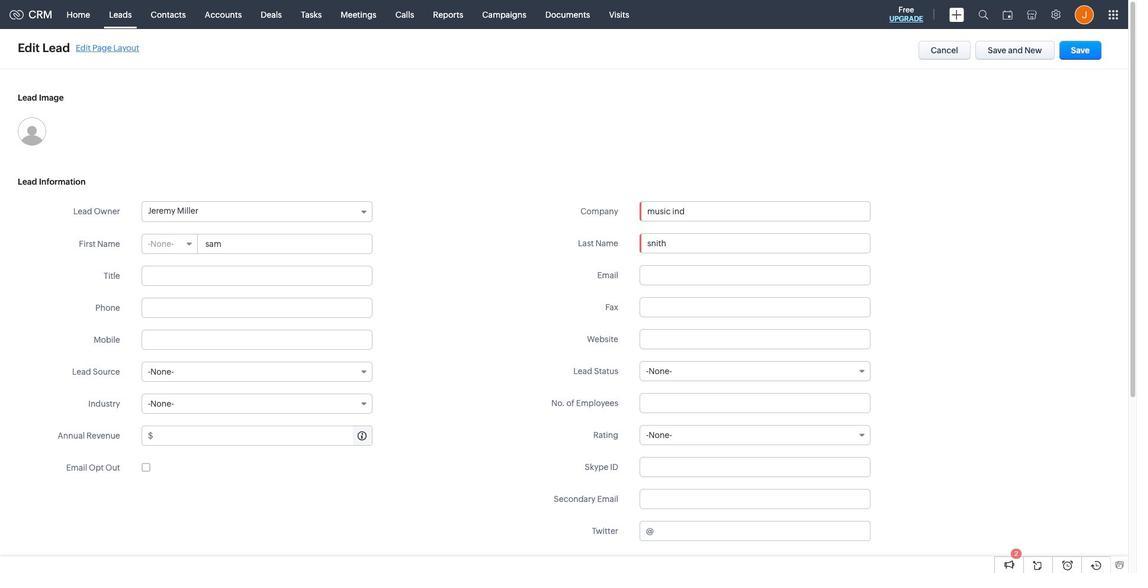 Task type: vqa. For each thing, say whether or not it's contained in the screenshot.
Chats image
no



Task type: describe. For each thing, give the bounding box(es) containing it.
create menu image
[[950, 7, 965, 22]]

image image
[[18, 117, 46, 146]]

calendar image
[[1003, 10, 1013, 19]]

create menu element
[[943, 0, 972, 29]]

logo image
[[9, 10, 24, 19]]

profile image
[[1076, 5, 1095, 24]]

profile element
[[1069, 0, 1102, 29]]

search image
[[979, 9, 989, 20]]



Task type: locate. For each thing, give the bounding box(es) containing it.
None text field
[[640, 234, 871, 254], [141, 266, 373, 286], [640, 298, 871, 318], [141, 330, 373, 350], [640, 458, 871, 478], [640, 490, 871, 510], [640, 234, 871, 254], [141, 266, 373, 286], [640, 298, 871, 318], [141, 330, 373, 350], [640, 458, 871, 478], [640, 490, 871, 510]]

None text field
[[198, 235, 372, 254], [640, 266, 871, 286], [141, 298, 373, 318], [640, 330, 871, 350], [640, 394, 871, 414], [155, 427, 372, 446], [656, 522, 871, 541], [198, 235, 372, 254], [640, 266, 871, 286], [141, 298, 373, 318], [640, 330, 871, 350], [640, 394, 871, 414], [155, 427, 372, 446], [656, 522, 871, 541]]

search element
[[972, 0, 996, 29]]

None field
[[142, 235, 198, 254], [141, 362, 373, 382], [141, 394, 373, 414], [142, 235, 198, 254], [141, 362, 373, 382], [141, 394, 373, 414]]



